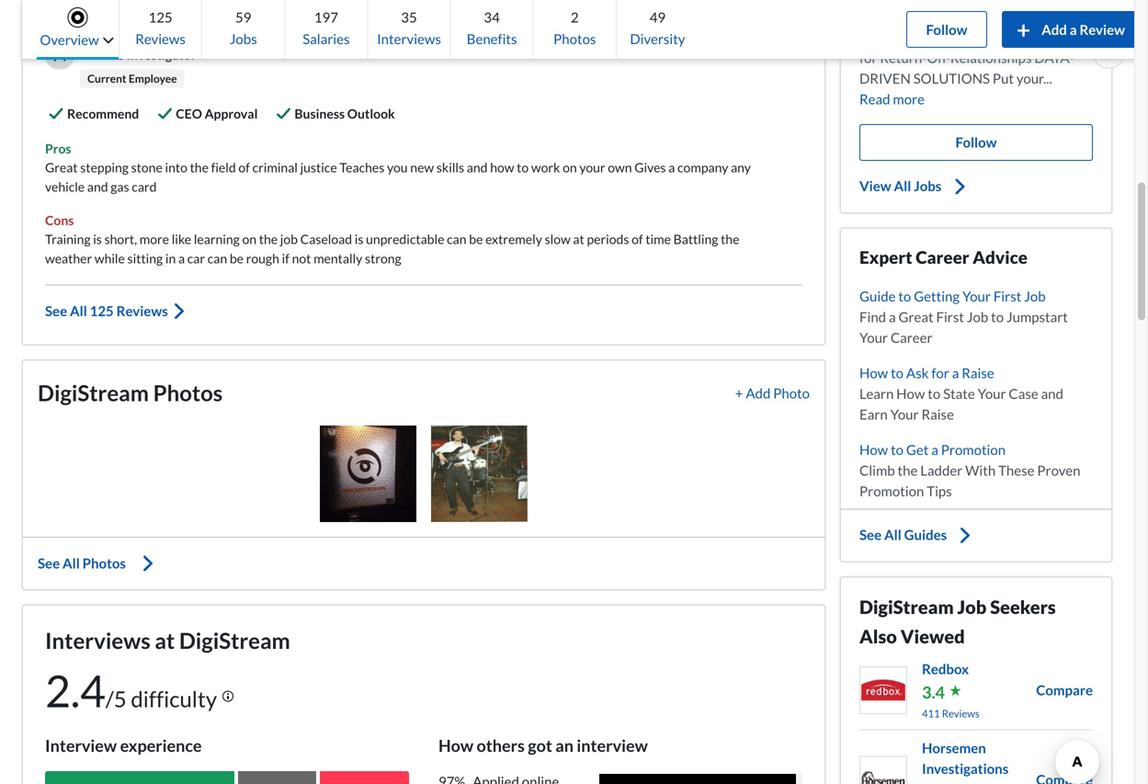 Task type: describe. For each thing, give the bounding box(es) containing it.
to left state
[[928, 385, 941, 402]]

2 is from the left
[[355, 231, 364, 247]]

197 salaries
[[303, 9, 350, 47]]

also
[[860, 626, 898, 648]]

these
[[999, 462, 1035, 478]]

all for photos
[[63, 555, 80, 572]]

the inside pros great stepping stone into the field of criminal justice teaches you new skills and how to work on your own gives a company any vehicle and gas card
[[190, 159, 209, 175]]

new inside pros great stepping stone into the field of criminal justice teaches you new skills and how to work on your own gives a company any vehicle and gas card
[[410, 159, 434, 175]]

at inside cons training is short, more like learning on the job caseload is unpredictable can be extremely slow at periods of time battling the weather while sitting in a car can be rough if not mentally strong
[[573, 231, 585, 247]]

digistream photos
[[38, 380, 223, 406]]

redbox logo image
[[861, 668, 907, 714]]

experience
[[120, 736, 202, 756]]

guides
[[905, 526, 948, 543]]

put
[[993, 70, 1014, 86]]

your down the find
[[860, 329, 888, 346]]

read
[[860, 90, 891, 107]]

1 vertical spatial raise
[[922, 406, 955, 422]]

1 vertical spatial promotion
[[860, 483, 925, 499]]

photo
[[774, 385, 810, 401]]

expert career advice
[[860, 247, 1028, 267]]

more inside cons training is short, more like learning on the job caseload is unpredictable can be extremely slow at periods of time battling the weather while sitting in a car can be rough if not mentally strong
[[140, 231, 169, 247]]

great inside pros great stepping stone into the field of criminal justice teaches you new skills and how to work on your own gives a company any vehicle and gas card
[[45, 159, 78, 175]]

reviews for 411
[[942, 708, 980, 720]]

34
[[484, 9, 500, 25]]

current
[[87, 72, 127, 85]]

see all guides
[[860, 526, 948, 543]]

on inside cons training is short, more like learning on the job caseload is unpredictable can be extremely slow at periods of time battling the weather while sitting in a car can be rough if not mentally strong
[[242, 231, 257, 247]]

driven
[[860, 70, 911, 86]]

1 vertical spatial can
[[208, 251, 227, 266]]

teaches
[[340, 159, 385, 175]]

125 reviews
[[135, 9, 186, 47]]

1 vertical spatial job
[[967, 308, 989, 325]]

see all 125 reviews
[[45, 303, 168, 319]]

see all guides link
[[842, 524, 1112, 547]]

a inside pros great stepping stone into the field of criminal justice teaches you new skills and how to work on your own gives a company any vehicle and gas card
[[669, 159, 675, 175]]

0 vertical spatial job
[[1025, 288, 1046, 304]]

with
[[966, 462, 996, 478]]

in
[[165, 251, 176, 266]]

a left review
[[1070, 21, 1078, 37]]

see for see all photos
[[38, 555, 60, 572]]

climb
[[860, 462, 896, 478]]

guide to getting your first job find a great first job to jumpstart your career
[[860, 288, 1069, 346]]

justice
[[300, 159, 337, 175]]

to right the guide
[[899, 288, 912, 304]]

1 vertical spatial at
[[155, 628, 175, 654]]

photos for digistream
[[153, 380, 223, 406]]

photos for 2
[[554, 30, 596, 47]]

car
[[187, 251, 205, 266]]

proven
[[1038, 462, 1081, 478]]

interview
[[577, 736, 648, 756]]

+ add photo
[[736, 385, 810, 401]]

more inside ... read more
[[893, 90, 925, 107]]

work
[[532, 159, 560, 175]]

ror.
[[991, 28, 1022, 45]]

411 reviews
[[923, 708, 980, 720]]

... read more
[[860, 70, 1053, 107]]

1 digistream photo of: missing value image from the left
[[320, 426, 417, 522]]

redbox
[[923, 661, 970, 677]]

0 vertical spatial be
[[469, 231, 483, 247]]

0 vertical spatial follow button
[[907, 11, 988, 48]]

england
[[165, 10, 223, 30]]

view
[[860, 177, 892, 194]]

field
[[211, 159, 236, 175]]

unpredictable
[[366, 231, 445, 247]]

1 vertical spatial interviews
[[45, 628, 151, 654]]

like
[[172, 231, 191, 247]]

see all 125 reviews link
[[45, 285, 803, 322]]

business.
[[1008, 8, 1062, 24]]

how
[[490, 159, 515, 175]]

we
[[1025, 28, 1046, 45]]

+ add photo link
[[736, 383, 810, 404]]

seekers
[[991, 596, 1056, 618]]

extremely
[[486, 231, 543, 247]]

benefits
[[467, 30, 517, 47]]

2
[[571, 9, 579, 25]]

gives
[[635, 159, 666, 175]]

of inside pros great stepping stone into the field of criminal justice teaches you new skills and how to work on your own gives a company any vehicle and gas card
[[239, 159, 250, 175]]

an
[[556, 736, 574, 756]]

0 vertical spatial interviews
[[377, 30, 441, 47]]

pros great stepping stone into the field of criminal justice teaches you new skills and how to work on your own gives a company any vehicle and gas card
[[45, 141, 751, 194]]

49
[[650, 9, 666, 25]]

sitting
[[127, 251, 163, 266]]

ladder
[[921, 462, 963, 478]]

return-
[[880, 49, 927, 66]]

2 photos
[[554, 9, 596, 47]]

approval
[[205, 106, 258, 121]]

reviews for 125
[[135, 30, 186, 47]]

diversity
[[630, 30, 686, 47]]

jobs inside view all jobs link
[[914, 177, 942, 194]]

how for how to get a promotion climb the ladder with these proven promotion tips
[[860, 441, 889, 458]]

0 vertical spatial and
[[467, 159, 488, 175]]

3.4
[[923, 682, 945, 702]]

all for 125
[[70, 303, 87, 319]]

horsemen investigations logo image
[[861, 757, 907, 785]]

relationships
[[896, 8, 974, 24]]

state
[[944, 385, 976, 402]]

2 make from the top
[[860, 28, 894, 45]]

card
[[132, 179, 157, 194]]

if
[[282, 251, 290, 266]]

to down guide to getting your first job link
[[992, 308, 1004, 325]]

follow for bottom follow button
[[956, 134, 997, 150]]

add a review link
[[1002, 11, 1140, 48]]

make relationships your business. make your marketing ror. we stand for return-on-relationships  data- driven solutions put your
[[860, 8, 1082, 86]]

0 horizontal spatial 125
[[90, 303, 114, 319]]

guide to getting your first job link
[[860, 286, 1094, 307]]

caseload
[[300, 231, 352, 247]]

short,
[[104, 231, 137, 247]]

compare
[[1037, 682, 1094, 699]]

411 reviews link
[[923, 705, 980, 722]]

gas
[[111, 179, 129, 194]]

1 vertical spatial follow button
[[860, 124, 1094, 161]]

2 digistream photo of: missing value image from the left
[[431, 426, 528, 522]]

find
[[860, 308, 887, 325]]

for inside 'make relationships your business. make your marketing ror. we stand for return-on-relationships  data- driven solutions put your'
[[860, 49, 878, 66]]

how to ask for a raise learn how to state your case and earn your raise
[[860, 364, 1064, 422]]

you
[[387, 159, 408, 175]]

how down ask at the right top of the page
[[897, 385, 926, 402]]

0 vertical spatial jobs
[[230, 30, 257, 47]]



Task type: locate. For each thing, give the bounding box(es) containing it.
interviews up 2.4 at left
[[45, 628, 151, 654]]

the inside how to get a promotion climb the ladder with these proven promotion tips
[[898, 462, 918, 478]]

tips
[[927, 483, 953, 499]]

1 vertical spatial great
[[899, 308, 934, 325]]

next button image
[[1099, 41, 1120, 63]]

how to get a promotion climb the ladder with these proven promotion tips
[[860, 441, 1081, 499]]

business outlook
[[295, 106, 395, 121]]

/5
[[106, 686, 127, 712]]

promotion
[[942, 441, 1006, 458], [860, 483, 925, 499]]

how up climb
[[860, 441, 889, 458]]

recommend
[[67, 106, 139, 121]]

jobs
[[230, 30, 257, 47], [914, 177, 942, 194]]

the right the "into"
[[190, 159, 209, 175]]

1 horizontal spatial be
[[469, 231, 483, 247]]

to left ask at the right top of the page
[[891, 364, 904, 381]]

vehicle
[[45, 179, 85, 194]]

0 vertical spatial add
[[1042, 21, 1068, 37]]

all inside 'link'
[[63, 555, 80, 572]]

jumpstart
[[1007, 308, 1069, 325]]

a inside how to get a promotion climb the ladder with these proven promotion tips
[[932, 441, 939, 458]]

digistream photo of: missing value image
[[320, 426, 417, 522], [431, 426, 528, 522]]

follow button up on-
[[907, 11, 988, 48]]

for
[[860, 49, 878, 66], [932, 364, 950, 381]]

on right work
[[563, 159, 577, 175]]

your inside pros great stepping stone into the field of criminal justice teaches you new skills and how to work on your own gives a company any vehicle and gas card
[[580, 159, 606, 175]]

0 vertical spatial raise
[[962, 364, 995, 381]]

solutions
[[914, 70, 991, 86]]

1 vertical spatial make
[[860, 28, 894, 45]]

1 vertical spatial add
[[746, 385, 771, 401]]

1 vertical spatial new
[[410, 159, 434, 175]]

promotion up with
[[942, 441, 1006, 458]]

1 horizontal spatial more
[[893, 90, 925, 107]]

1 vertical spatial 125
[[90, 303, 114, 319]]

1 vertical spatial jobs
[[914, 177, 942, 194]]

job up viewed
[[958, 596, 987, 618]]

35 interviews
[[377, 9, 441, 47]]

can down learning
[[208, 251, 227, 266]]

197
[[314, 9, 338, 25]]

of left time
[[632, 231, 643, 247]]

1 horizontal spatial can
[[447, 231, 467, 247]]

got
[[528, 736, 553, 756]]

1 horizontal spatial photos
[[153, 380, 223, 406]]

0 horizontal spatial digistream photo of: missing value image
[[320, 426, 417, 522]]

photos
[[554, 30, 596, 47], [153, 380, 223, 406], [82, 555, 126, 572]]

a right get
[[932, 441, 939, 458]]

1 vertical spatial of
[[632, 231, 643, 247]]

slow
[[545, 231, 571, 247]]

0 horizontal spatial photos
[[82, 555, 126, 572]]

while
[[95, 251, 125, 266]]

0 horizontal spatial first
[[937, 308, 965, 325]]

raise down state
[[922, 406, 955, 422]]

jobs down 59
[[230, 30, 257, 47]]

at up the difficulty
[[155, 628, 175, 654]]

1 horizontal spatial on
[[563, 159, 577, 175]]

see for see all 125 reviews
[[45, 303, 67, 319]]

1 vertical spatial career
[[891, 329, 933, 346]]

2 vertical spatial photos
[[82, 555, 126, 572]]

to left get
[[891, 441, 904, 458]]

1 is from the left
[[93, 231, 102, 247]]

see for see all guides
[[860, 526, 882, 543]]

1 horizontal spatial is
[[355, 231, 364, 247]]

1 vertical spatial for
[[932, 364, 950, 381]]

a right the gives
[[669, 159, 675, 175]]

job down guide to getting your first job link
[[967, 308, 989, 325]]

ceo
[[176, 106, 202, 121]]

0 vertical spatial 125
[[149, 9, 173, 25]]

job inside digistream job seekers also viewed
[[958, 596, 987, 618]]

1 horizontal spatial 125
[[149, 9, 173, 25]]

job up jumpstart
[[1025, 288, 1046, 304]]

0 vertical spatial promotion
[[942, 441, 1006, 458]]

and right the case
[[1042, 385, 1064, 402]]

jobs right view
[[914, 177, 942, 194]]

on inside pros great stepping stone into the field of criminal justice teaches you new skills and how to work on your own gives a company any vehicle and gas card
[[563, 159, 577, 175]]

at right slow
[[573, 231, 585, 247]]

0 vertical spatial career
[[916, 247, 970, 267]]

a inside guide to getting your first job find a great first job to jumpstart your career
[[889, 308, 896, 325]]

0 vertical spatial see
[[45, 303, 67, 319]]

interview experience
[[45, 736, 202, 756]]

follow button down read more link in the top of the page
[[860, 124, 1094, 161]]

0 vertical spatial photos
[[554, 30, 596, 47]]

1 horizontal spatial first
[[994, 288, 1022, 304]]

photos inside 'link'
[[82, 555, 126, 572]]

to inside how to get a promotion climb the ladder with these proven promotion tips
[[891, 441, 904, 458]]

0 vertical spatial of
[[239, 159, 250, 175]]

0 vertical spatial at
[[573, 231, 585, 247]]

1 vertical spatial follow
[[956, 134, 997, 150]]

at
[[573, 231, 585, 247], [155, 628, 175, 654]]

viewed
[[901, 626, 966, 648]]

periods
[[587, 231, 630, 247]]

digistream for digistream job seekers also viewed
[[860, 596, 954, 618]]

read more link
[[860, 89, 1094, 109]]

for right ask at the right top of the page
[[932, 364, 950, 381]]

and down stepping on the top of page
[[87, 179, 108, 194]]

employee
[[129, 72, 177, 85]]

a up state
[[953, 364, 960, 381]]

ceo approval
[[176, 106, 258, 121]]

0 horizontal spatial digistream
[[38, 380, 149, 406]]

of
[[239, 159, 250, 175], [632, 231, 643, 247]]

1 vertical spatial digistream
[[860, 596, 954, 618]]

add right + at right
[[746, 385, 771, 401]]

a inside cons training is short, more like learning on the job caseload is unpredictable can be extremely slow at periods of time battling the weather while sitting in a car can be rough if not mentally strong
[[178, 251, 185, 266]]

0 horizontal spatial raise
[[922, 406, 955, 422]]

1 vertical spatial photos
[[153, 380, 223, 406]]

pros
[[45, 141, 71, 156]]

great inside guide to getting your first job find a great first job to jumpstart your career
[[899, 308, 934, 325]]

how for how others got an interview
[[439, 736, 474, 756]]

your up return-
[[896, 28, 924, 45]]

see all photos link
[[38, 553, 810, 575]]

private
[[82, 47, 124, 62]]

1 vertical spatial first
[[937, 308, 965, 325]]

2 vertical spatial and
[[1042, 385, 1064, 402]]

2.4 /5 difficulty
[[45, 664, 217, 717]]

see inside 'link'
[[38, 555, 60, 572]]

how inside how to get a promotion climb the ladder with these proven promotion tips
[[860, 441, 889, 458]]

1 horizontal spatial of
[[632, 231, 643, 247]]

reviews down digistream new england link
[[135, 30, 186, 47]]

battling
[[674, 231, 719, 247]]

1 horizontal spatial and
[[467, 159, 488, 175]]

how up the learn
[[860, 364, 889, 381]]

digistream new england
[[45, 10, 223, 30]]

59
[[235, 9, 251, 25]]

on up rough
[[242, 231, 257, 247]]

1 make from the top
[[860, 8, 894, 24]]

0 vertical spatial follow
[[927, 21, 968, 37]]

more up "sitting"
[[140, 231, 169, 247]]

1 horizontal spatial new
[[410, 159, 434, 175]]

0 horizontal spatial great
[[45, 159, 78, 175]]

is up while
[[93, 231, 102, 247]]

0 horizontal spatial interviews
[[45, 628, 151, 654]]

first up jumpstart
[[994, 288, 1022, 304]]

reviews right 411
[[942, 708, 980, 720]]

learn
[[860, 385, 894, 402]]

be
[[469, 231, 483, 247], [230, 251, 244, 266]]

job
[[280, 231, 298, 247]]

the right battling
[[721, 231, 740, 247]]

salaries
[[303, 30, 350, 47]]

125 inside 125 reviews
[[149, 9, 173, 25]]

for inside the how to ask for a raise learn how to state your case and earn your raise
[[932, 364, 950, 381]]

125 down while
[[90, 303, 114, 319]]

how to get a promotion link
[[860, 439, 1094, 460]]

the up rough
[[259, 231, 278, 247]]

1 vertical spatial reviews
[[116, 303, 168, 319]]

follow button
[[907, 11, 988, 48], [860, 124, 1094, 161]]

how for how to ask for a raise learn how to state your case and earn your raise
[[860, 364, 889, 381]]

on
[[563, 159, 577, 175], [242, 231, 257, 247]]

digistream new england link
[[45, 10, 223, 30]]

make
[[860, 8, 894, 24], [860, 28, 894, 45]]

0 horizontal spatial of
[[239, 159, 250, 175]]

1 vertical spatial see
[[860, 526, 882, 543]]

career up getting
[[916, 247, 970, 267]]

your right getting
[[963, 288, 991, 304]]

career inside guide to getting your first job find a great first job to jumpstart your career
[[891, 329, 933, 346]]

be left rough
[[230, 251, 244, 266]]

1 horizontal spatial jobs
[[914, 177, 942, 194]]

0 vertical spatial more
[[893, 90, 925, 107]]

others
[[477, 736, 525, 756]]

how to ask for a raise link
[[860, 363, 1094, 383]]

0 vertical spatial on
[[563, 159, 577, 175]]

1 vertical spatial on
[[242, 231, 257, 247]]

first down getting
[[937, 308, 965, 325]]

2 horizontal spatial photos
[[554, 30, 596, 47]]

125 up investigator
[[149, 9, 173, 25]]

1 horizontal spatial digistream
[[179, 628, 290, 654]]

to inside pros great stepping stone into the field of criminal justice teaches you new skills and how to work on your own gives a company any vehicle and gas card
[[517, 159, 529, 175]]

all for guides
[[885, 526, 902, 543]]

0 horizontal spatial on
[[242, 231, 257, 247]]

mentally
[[314, 251, 363, 266]]

0 vertical spatial for
[[860, 49, 878, 66]]

get
[[907, 441, 929, 458]]

follow up on-
[[927, 21, 968, 37]]

1 horizontal spatial promotion
[[942, 441, 1006, 458]]

interview
[[45, 736, 117, 756]]

0 vertical spatial new
[[130, 10, 161, 30]]

earn
[[860, 406, 888, 422]]

digistream
[[45, 10, 127, 30]]

digistream
[[38, 380, 149, 406], [860, 596, 954, 618], [179, 628, 290, 654]]

1 vertical spatial and
[[87, 179, 108, 194]]

add a review
[[1042, 21, 1126, 37]]

0 horizontal spatial and
[[87, 179, 108, 194]]

digistream job seekers also viewed
[[860, 596, 1056, 648]]

your up ror.
[[977, 8, 1005, 24]]

career up ask at the right top of the page
[[891, 329, 933, 346]]

add up the data-
[[1042, 21, 1068, 37]]

for up driven
[[860, 49, 878, 66]]

1 vertical spatial more
[[140, 231, 169, 247]]

follow for the topmost follow button
[[927, 21, 968, 37]]

0 horizontal spatial can
[[208, 251, 227, 266]]

your down how to ask for a raise "link"
[[978, 385, 1007, 402]]

interviews at digistream
[[45, 628, 290, 654]]

new up private investigator
[[130, 10, 161, 30]]

34 benefits
[[467, 9, 517, 47]]

and inside the how to ask for a raise learn how to state your case and earn your raise
[[1042, 385, 1064, 402]]

cons
[[45, 212, 74, 228]]

0 horizontal spatial more
[[140, 231, 169, 247]]

interviews down 35
[[377, 30, 441, 47]]

1 horizontal spatial for
[[932, 364, 950, 381]]

cons training is short, more like learning on the job caseload is unpredictable can be extremely slow at periods of time battling the weather while sitting in a car can be rough if not mentally strong
[[45, 212, 740, 266]]

1 horizontal spatial digistream photo of: missing value image
[[431, 426, 528, 522]]

advice
[[973, 247, 1028, 267]]

2 vertical spatial digistream
[[179, 628, 290, 654]]

career
[[916, 247, 970, 267], [891, 329, 933, 346]]

0 vertical spatial first
[[994, 288, 1022, 304]]

digistream up viewed
[[860, 596, 954, 618]]

weather
[[45, 251, 92, 266]]

0 horizontal spatial new
[[130, 10, 161, 30]]

digistream for digistream photos
[[38, 380, 149, 406]]

0 vertical spatial reviews
[[135, 30, 186, 47]]

is
[[93, 231, 102, 247], [355, 231, 364, 247]]

2 vertical spatial reviews
[[942, 708, 980, 720]]

0 horizontal spatial for
[[860, 49, 878, 66]]

the
[[190, 159, 209, 175], [259, 231, 278, 247], [721, 231, 740, 247], [898, 462, 918, 478]]

great down pros
[[45, 159, 78, 175]]

of right the "field"
[[239, 159, 250, 175]]

a right in
[[178, 251, 185, 266]]

1 horizontal spatial add
[[1042, 21, 1068, 37]]

1 horizontal spatial raise
[[962, 364, 995, 381]]

0 horizontal spatial jobs
[[230, 30, 257, 47]]

time
[[646, 231, 671, 247]]

follow
[[927, 21, 968, 37], [956, 134, 997, 150]]

your left own
[[580, 159, 606, 175]]

your right earn at the bottom
[[891, 406, 919, 422]]

can right unpredictable
[[447, 231, 467, 247]]

of inside cons training is short, more like learning on the job caseload is unpredictable can be extremely slow at periods of time battling the weather while sitting in a car can be rough if not mentally strong
[[632, 231, 643, 247]]

digistream inside digistream job seekers also viewed
[[860, 596, 954, 618]]

35
[[401, 9, 417, 25]]

2 vertical spatial see
[[38, 555, 60, 572]]

1 vertical spatial be
[[230, 251, 244, 266]]

1 horizontal spatial at
[[573, 231, 585, 247]]

any
[[731, 159, 751, 175]]

is up mentally
[[355, 231, 364, 247]]

0 vertical spatial make
[[860, 8, 894, 24]]

digistream up the difficulty
[[179, 628, 290, 654]]

2 vertical spatial job
[[958, 596, 987, 618]]

0 horizontal spatial be
[[230, 251, 244, 266]]

raise up state
[[962, 364, 995, 381]]

0 horizontal spatial at
[[155, 628, 175, 654]]

compare link
[[1037, 680, 1094, 701]]

digistream down see all 125 reviews
[[38, 380, 149, 406]]

promotion down climb
[[860, 483, 925, 499]]

2 horizontal spatial and
[[1042, 385, 1064, 402]]

a inside the how to ask for a raise learn how to state your case and earn your raise
[[953, 364, 960, 381]]

how
[[860, 364, 889, 381], [897, 385, 926, 402], [860, 441, 889, 458], [439, 736, 474, 756]]

a right the find
[[889, 308, 896, 325]]

outlook
[[347, 106, 395, 121]]

how left others
[[439, 736, 474, 756]]

redbox link
[[923, 659, 980, 679]]

review
[[1080, 21, 1126, 37]]

all for jobs
[[894, 177, 912, 194]]

add
[[1042, 21, 1068, 37], [746, 385, 771, 401]]

your right put
[[1017, 70, 1044, 86]]

0 vertical spatial can
[[447, 231, 467, 247]]

59 jobs
[[230, 9, 257, 47]]

new right the you
[[410, 159, 434, 175]]

to right how
[[517, 159, 529, 175]]

strong
[[365, 251, 402, 266]]

and left how
[[467, 159, 488, 175]]

the down get
[[898, 462, 918, 478]]

criminal
[[253, 159, 298, 175]]

0 horizontal spatial add
[[746, 385, 771, 401]]

be left extremely
[[469, 231, 483, 247]]

1 horizontal spatial interviews
[[377, 30, 441, 47]]

1 horizontal spatial great
[[899, 308, 934, 325]]

more down driven
[[893, 90, 925, 107]]

follow down read more link in the top of the page
[[956, 134, 997, 150]]

0 horizontal spatial promotion
[[860, 483, 925, 499]]

reviews down "sitting"
[[116, 303, 168, 319]]

how others got an interview
[[439, 736, 648, 756]]

great down getting
[[899, 308, 934, 325]]

investigations
[[923, 761, 1009, 777]]

0 vertical spatial great
[[45, 159, 78, 175]]

see all photos
[[38, 555, 126, 572]]

0 horizontal spatial is
[[93, 231, 102, 247]]

2.4
[[45, 664, 106, 717]]



Task type: vqa. For each thing, say whether or not it's contained in the screenshot.


